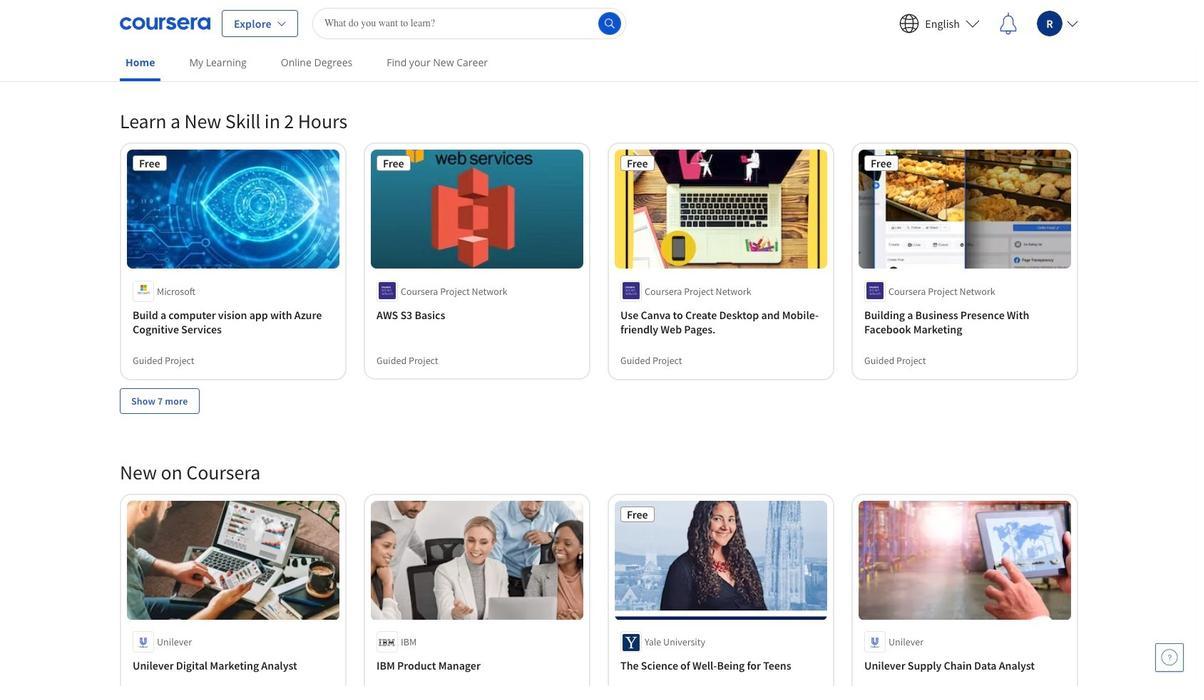 Task type: describe. For each thing, give the bounding box(es) containing it.
new on coursera collection element
[[111, 437, 1087, 687]]

explore mastertrack® certificates collection element
[[111, 0, 1087, 85]]

What do you want to learn? text field
[[312, 7, 626, 39]]

help center image
[[1161, 650, 1178, 667]]

coursera image
[[120, 12, 210, 35]]



Task type: vqa. For each thing, say whether or not it's contained in the screenshot.
Explore Mastertrack® Certificates Collection element
yes



Task type: locate. For each thing, give the bounding box(es) containing it.
learn a new skill in 2 hours collection element
[[111, 85, 1087, 437]]

None search field
[[312, 7, 626, 39]]



